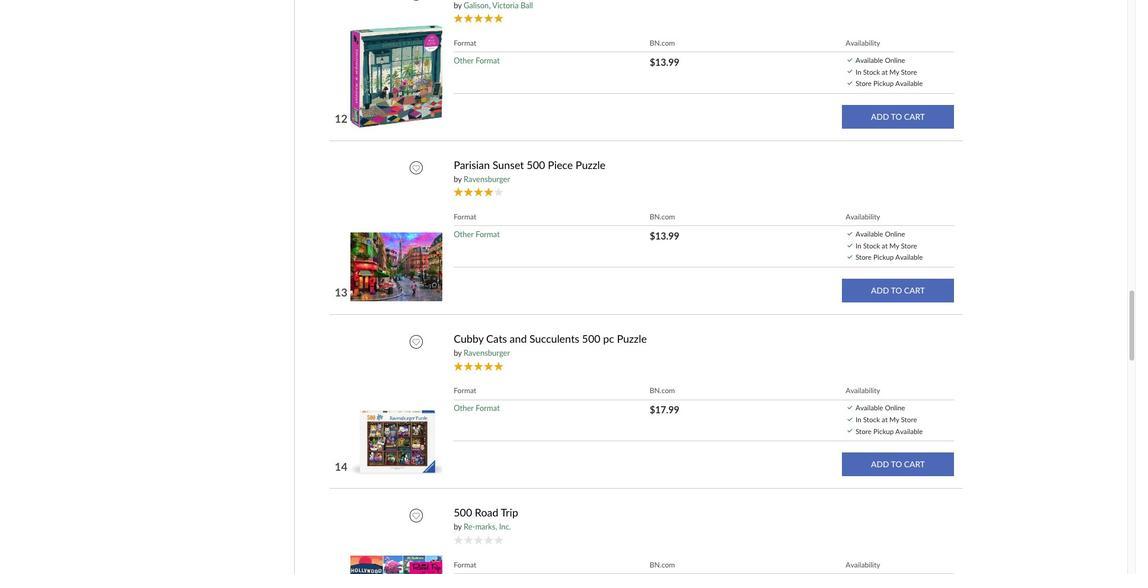 Task type: describe. For each thing, give the bounding box(es) containing it.
1 other format from the top
[[454, 56, 500, 65]]

my store for cubby cats and succulents 500 pc puzzle
[[890, 415, 918, 424]]

1 in stock at my store from the top
[[856, 67, 918, 76]]

,
[[489, 1, 491, 10]]

ball
[[521, 1, 533, 10]]

victoria ball link
[[493, 1, 533, 10]]

1 other format link from the top
[[454, 56, 500, 65]]

at for parisian sunset 500 piece puzzle
[[882, 241, 888, 250]]

$17.99
[[650, 404, 680, 416]]

by galison , victoria ball
[[454, 1, 533, 10]]

2 $13.99 from the top
[[650, 230, 680, 242]]

500 inside cubby cats and succulents 500 pc puzzle by ravensburger
[[582, 332, 601, 345]]

ravensburger inside cubby cats and succulents 500 pc puzzle by ravensburger
[[464, 348, 510, 358]]

re-
[[464, 522, 475, 532]]

stock for cubby cats and succulents 500 pc puzzle
[[864, 415, 881, 424]]

re-marks, inc. link
[[464, 522, 511, 532]]

in for cubby cats and succulents 500 pc puzzle
[[856, 415, 862, 424]]

500 inside the parisian sunset 500 piece puzzle by ravensburger
[[527, 158, 545, 171]]

13
[[335, 286, 348, 299]]

galison link
[[464, 1, 489, 10]]

parisian
[[454, 158, 490, 171]]

cubby cats and succulents 500 pc puzzle by ravensburger
[[454, 332, 647, 358]]

8 check image from the top
[[848, 429, 853, 433]]

marks,
[[475, 522, 497, 532]]

puzzle inside cubby cats and succulents 500 pc puzzle by ravensburger
[[617, 332, 647, 345]]

wonder & bloom 500 piece puzzle image
[[350, 24, 445, 128]]

1 at from the top
[[882, 67, 888, 76]]

6 check image from the top
[[848, 255, 853, 259]]

1 stock from the top
[[864, 67, 881, 76]]

5 check image from the top
[[848, 244, 853, 247]]

parisian sunset 500 piece puzzle by ravensburger
[[454, 158, 606, 184]]

$13.99 link for the other format link for parisian
[[650, 230, 680, 242]]

in for parisian sunset 500 piece puzzle
[[856, 241, 862, 250]]

trip
[[501, 506, 519, 519]]

ravensburger link for parisian
[[464, 174, 510, 184]]

piece
[[548, 158, 573, 171]]

parisian sunset 500 piece puzzle link
[[454, 158, 606, 172]]

pc
[[604, 332, 615, 345]]

1 availability from the top
[[846, 39, 881, 47]]

500 road trip by re-marks, inc.
[[454, 506, 519, 532]]

stock for parisian sunset 500 piece puzzle
[[864, 241, 881, 250]]

1 bn.com from the top
[[650, 39, 675, 47]]

online for cubby cats and succulents 500 pc puzzle
[[885, 404, 906, 412]]

cats
[[487, 332, 507, 345]]

store pickup available for cubby cats and succulents 500 pc puzzle
[[856, 427, 923, 435]]

sunset
[[493, 158, 524, 171]]

pickup for cubby cats and succulents 500 pc puzzle
[[874, 427, 894, 435]]

availability for parisian sunset 500 piece puzzle
[[846, 213, 881, 221]]

store for parisian sunset 500 piece puzzle
[[856, 253, 872, 261]]

puzzle inside the parisian sunset 500 piece puzzle by ravensburger
[[576, 158, 606, 171]]

availability for cubby cats and succulents 500 pc puzzle
[[846, 386, 881, 395]]

1 check image from the top
[[848, 58, 853, 62]]

3 check image from the top
[[848, 81, 853, 85]]

cubby cats and succulents 500 pc puzzle image
[[350, 410, 445, 476]]

1 pickup from the top
[[874, 79, 894, 87]]

14
[[335, 460, 348, 473]]

store for cubby cats and succulents 500 pc puzzle
[[856, 427, 872, 435]]



Task type: vqa. For each thing, say whether or not it's contained in the screenshot.
&
no



Task type: locate. For each thing, give the bounding box(es) containing it.
other format link
[[454, 56, 500, 65], [454, 230, 500, 239], [454, 404, 500, 413]]

2 in stock at my store from the top
[[856, 241, 918, 250]]

galison
[[464, 1, 489, 10]]

by inside 500 road trip by re-marks, inc.
[[454, 522, 462, 532]]

0 vertical spatial at
[[882, 67, 888, 76]]

0 vertical spatial my store
[[890, 67, 918, 76]]

by left galison
[[454, 1, 462, 10]]

0 vertical spatial pickup
[[874, 79, 894, 87]]

ravensburger link down the parisian
[[464, 174, 510, 184]]

0 vertical spatial ravensburger link
[[464, 174, 510, 184]]

0 horizontal spatial puzzle
[[576, 158, 606, 171]]

2 other format from the top
[[454, 230, 500, 239]]

3 other from the top
[[454, 404, 474, 413]]

1 vertical spatial pickup
[[874, 253, 894, 261]]

1 $13.99 link from the top
[[650, 56, 680, 68]]

2 my store from the top
[[890, 241, 918, 250]]

3 other format from the top
[[454, 404, 500, 413]]

$13.99 link for 3rd the other format link from the bottom
[[650, 56, 680, 68]]

0 vertical spatial stock
[[864, 67, 881, 76]]

format
[[454, 39, 477, 47], [476, 56, 500, 65], [454, 213, 477, 221], [476, 230, 500, 239], [454, 386, 477, 395], [476, 404, 500, 413], [454, 560, 477, 569]]

2 pickup from the top
[[874, 253, 894, 261]]

bn.com for 500 road trip
[[650, 560, 675, 569]]

1 in from the top
[[856, 67, 862, 76]]

1 horizontal spatial puzzle
[[617, 332, 647, 345]]

3 online from the top
[[885, 404, 906, 412]]

0 vertical spatial other format link
[[454, 56, 500, 65]]

0 vertical spatial 500
[[527, 158, 545, 171]]

1 other from the top
[[454, 56, 474, 65]]

2 other format link from the top
[[454, 230, 500, 239]]

12
[[335, 112, 348, 125]]

1 my store from the top
[[890, 67, 918, 76]]

0 vertical spatial other format
[[454, 56, 500, 65]]

1 vertical spatial in stock at my store
[[856, 241, 918, 250]]

500 inside 500 road trip by re-marks, inc.
[[454, 506, 472, 519]]

1 vertical spatial ravensburger
[[464, 348, 510, 358]]

by
[[454, 1, 462, 10], [454, 174, 462, 184], [454, 348, 462, 358], [454, 522, 462, 532]]

in
[[856, 67, 862, 76], [856, 241, 862, 250], [856, 415, 862, 424]]

ravensburger link down cats
[[464, 348, 510, 358]]

3 other format link from the top
[[454, 404, 500, 413]]

bn.com
[[650, 39, 675, 47], [650, 213, 675, 221], [650, 386, 675, 395], [650, 560, 675, 569]]

pickup for parisian sunset 500 piece puzzle
[[874, 253, 894, 261]]

available online for cubby cats and succulents 500 pc puzzle
[[856, 404, 906, 412]]

3 by from the top
[[454, 348, 462, 358]]

1 ravensburger from the top
[[464, 174, 510, 184]]

1 vertical spatial $13.99
[[650, 230, 680, 242]]

0 vertical spatial puzzle
[[576, 158, 606, 171]]

$13.99 link
[[650, 56, 680, 68], [650, 230, 680, 242]]

check image
[[848, 418, 853, 421]]

2 ravensburger from the top
[[464, 348, 510, 358]]

1 available online from the top
[[856, 56, 906, 64]]

2 available online from the top
[[856, 230, 906, 238]]

available online
[[856, 56, 906, 64], [856, 230, 906, 238], [856, 404, 906, 412]]

$13.99
[[650, 56, 680, 68], [650, 230, 680, 242]]

road
[[475, 506, 499, 519]]

500 road trip image
[[350, 555, 445, 574]]

0 vertical spatial $13.99 link
[[650, 56, 680, 68]]

store
[[856, 79, 872, 87], [856, 253, 872, 261], [856, 427, 872, 435]]

0 vertical spatial available online
[[856, 56, 906, 64]]

2 ravensburger link from the top
[[464, 348, 510, 358]]

1 vertical spatial other format link
[[454, 230, 500, 239]]

0 vertical spatial store pickup available
[[856, 79, 923, 87]]

my store
[[890, 67, 918, 76], [890, 241, 918, 250], [890, 415, 918, 424]]

500 left pc at the right bottom of the page
[[582, 332, 601, 345]]

at for cubby cats and succulents 500 pc puzzle
[[882, 415, 888, 424]]

ravensburger
[[464, 174, 510, 184], [464, 348, 510, 358]]

1 vertical spatial my store
[[890, 241, 918, 250]]

2 vertical spatial other
[[454, 404, 474, 413]]

4 availability from the top
[[846, 560, 881, 569]]

2 other from the top
[[454, 230, 474, 239]]

2 vertical spatial store
[[856, 427, 872, 435]]

3 in stock at my store from the top
[[856, 415, 918, 424]]

other format link for cubby
[[454, 404, 500, 413]]

other
[[454, 56, 474, 65], [454, 230, 474, 239], [454, 404, 474, 413]]

2 vertical spatial other format
[[454, 404, 500, 413]]

None submit
[[843, 105, 954, 129], [843, 279, 954, 303], [843, 453, 954, 477], [843, 105, 954, 129], [843, 279, 954, 303], [843, 453, 954, 477]]

store pickup available
[[856, 79, 923, 87], [856, 253, 923, 261], [856, 427, 923, 435]]

1 vertical spatial online
[[885, 230, 906, 238]]

4 check image from the top
[[848, 232, 853, 236]]

3 in from the top
[[856, 415, 862, 424]]

500 left piece
[[527, 158, 545, 171]]

puzzle
[[576, 158, 606, 171], [617, 332, 647, 345]]

3 store pickup available from the top
[[856, 427, 923, 435]]

1 by from the top
[[454, 1, 462, 10]]

2 vertical spatial other format link
[[454, 404, 500, 413]]

availability
[[846, 39, 881, 47], [846, 213, 881, 221], [846, 386, 881, 395], [846, 560, 881, 569]]

0 horizontal spatial 500
[[454, 506, 472, 519]]

ravensburger inside the parisian sunset 500 piece puzzle by ravensburger
[[464, 174, 510, 184]]

$17.99 link
[[650, 404, 680, 416]]

1 $13.99 from the top
[[650, 56, 680, 68]]

0 vertical spatial ravensburger
[[464, 174, 510, 184]]

2 vertical spatial store pickup available
[[856, 427, 923, 435]]

2 store pickup available from the top
[[856, 253, 923, 261]]

1 vertical spatial puzzle
[[617, 332, 647, 345]]

3 pickup from the top
[[874, 427, 894, 435]]

3 available online from the top
[[856, 404, 906, 412]]

2 vertical spatial available online
[[856, 404, 906, 412]]

1 vertical spatial other format
[[454, 230, 500, 239]]

1 online from the top
[[885, 56, 906, 64]]

3 availability from the top
[[846, 386, 881, 395]]

3 bn.com from the top
[[650, 386, 675, 395]]

by left re-
[[454, 522, 462, 532]]

pickup
[[874, 79, 894, 87], [874, 253, 894, 261], [874, 427, 894, 435]]

2 $13.99 link from the top
[[650, 230, 680, 242]]

2 vertical spatial pickup
[[874, 427, 894, 435]]

1 vertical spatial store
[[856, 253, 872, 261]]

2 by from the top
[[454, 174, 462, 184]]

2 vertical spatial my store
[[890, 415, 918, 424]]

1 store pickup available from the top
[[856, 79, 923, 87]]

ravensburger down the parisian
[[464, 174, 510, 184]]

4 bn.com from the top
[[650, 560, 675, 569]]

2 at from the top
[[882, 241, 888, 250]]

2 stock from the top
[[864, 241, 881, 250]]

availability for 500 road trip
[[846, 560, 881, 569]]

4 by from the top
[[454, 522, 462, 532]]

500
[[527, 158, 545, 171], [582, 332, 601, 345], [454, 506, 472, 519]]

1 vertical spatial 500
[[582, 332, 601, 345]]

3 my store from the top
[[890, 415, 918, 424]]

parisian sunset 500 piece puzzle image
[[350, 232, 445, 302]]

in stock at my store for parisian sunset 500 piece puzzle
[[856, 241, 918, 250]]

puzzle right piece
[[576, 158, 606, 171]]

other for cubby
[[454, 404, 474, 413]]

500 up re-
[[454, 506, 472, 519]]

0 vertical spatial other
[[454, 56, 474, 65]]

and
[[510, 332, 527, 345]]

2 online from the top
[[885, 230, 906, 238]]

ravensburger link
[[464, 174, 510, 184], [464, 348, 510, 358]]

0 vertical spatial online
[[885, 56, 906, 64]]

2 vertical spatial at
[[882, 415, 888, 424]]

stock
[[864, 67, 881, 76], [864, 241, 881, 250], [864, 415, 881, 424]]

at
[[882, 67, 888, 76], [882, 241, 888, 250], [882, 415, 888, 424]]

cubby
[[454, 332, 484, 345]]

my store for parisian sunset 500 piece puzzle
[[890, 241, 918, 250]]

ravensburger down cats
[[464, 348, 510, 358]]

bn.com for cubby cats and succulents 500 pc puzzle
[[650, 386, 675, 395]]

other format for cubby
[[454, 404, 500, 413]]

0 vertical spatial in stock at my store
[[856, 67, 918, 76]]

0 vertical spatial in
[[856, 67, 862, 76]]

succulents
[[530, 332, 580, 345]]

2 availability from the top
[[846, 213, 881, 221]]

bn.com for parisian sunset 500 piece puzzle
[[650, 213, 675, 221]]

2 vertical spatial 500
[[454, 506, 472, 519]]

1 vertical spatial other
[[454, 230, 474, 239]]

0 vertical spatial $13.99
[[650, 56, 680, 68]]

ravensburger link for cubby
[[464, 348, 510, 358]]

available online for parisian sunset 500 piece puzzle
[[856, 230, 906, 238]]

by inside cubby cats and succulents 500 pc puzzle by ravensburger
[[454, 348, 462, 358]]

in stock at my store for cubby cats and succulents 500 pc puzzle
[[856, 415, 918, 424]]

2 bn.com from the top
[[650, 213, 675, 221]]

2 vertical spatial online
[[885, 404, 906, 412]]

2 horizontal spatial 500
[[582, 332, 601, 345]]

in stock at my store
[[856, 67, 918, 76], [856, 241, 918, 250], [856, 415, 918, 424]]

2 store from the top
[[856, 253, 872, 261]]

500 road trip link
[[454, 506, 519, 519]]

3 stock from the top
[[864, 415, 881, 424]]

1 vertical spatial ravensburger link
[[464, 348, 510, 358]]

by inside the parisian sunset 500 piece puzzle by ravensburger
[[454, 174, 462, 184]]

1 ravensburger link from the top
[[464, 174, 510, 184]]

3 at from the top
[[882, 415, 888, 424]]

check image
[[848, 58, 853, 62], [848, 70, 853, 73], [848, 81, 853, 85], [848, 232, 853, 236], [848, 244, 853, 247], [848, 255, 853, 259], [848, 406, 853, 410], [848, 429, 853, 433]]

puzzle right pc at the right bottom of the page
[[617, 332, 647, 345]]

2 check image from the top
[[848, 70, 853, 73]]

cubby cats and succulents 500 pc puzzle link
[[454, 332, 647, 345]]

1 vertical spatial stock
[[864, 241, 881, 250]]

1 horizontal spatial 500
[[527, 158, 545, 171]]

1 vertical spatial $13.99 link
[[650, 230, 680, 242]]

0 vertical spatial store
[[856, 79, 872, 87]]

online for parisian sunset 500 piece puzzle
[[885, 230, 906, 238]]

other format link for parisian
[[454, 230, 500, 239]]

by down the parisian
[[454, 174, 462, 184]]

1 vertical spatial at
[[882, 241, 888, 250]]

other format
[[454, 56, 500, 65], [454, 230, 500, 239], [454, 404, 500, 413]]

store pickup available for parisian sunset 500 piece puzzle
[[856, 253, 923, 261]]

1 vertical spatial store pickup available
[[856, 253, 923, 261]]

7 check image from the top
[[848, 406, 853, 410]]

other for parisian
[[454, 230, 474, 239]]

2 in from the top
[[856, 241, 862, 250]]

1 vertical spatial available online
[[856, 230, 906, 238]]

2 vertical spatial in
[[856, 415, 862, 424]]

online
[[885, 56, 906, 64], [885, 230, 906, 238], [885, 404, 906, 412]]

available
[[856, 56, 884, 64], [896, 79, 923, 87], [856, 230, 884, 238], [896, 253, 923, 261], [856, 404, 884, 412], [896, 427, 923, 435]]

1 store from the top
[[856, 79, 872, 87]]

other format for parisian
[[454, 230, 500, 239]]

by down cubby in the left bottom of the page
[[454, 348, 462, 358]]

inc.
[[499, 522, 511, 532]]

2 vertical spatial stock
[[864, 415, 881, 424]]

2 vertical spatial in stock at my store
[[856, 415, 918, 424]]

victoria
[[493, 1, 519, 10]]

3 store from the top
[[856, 427, 872, 435]]

1 vertical spatial in
[[856, 241, 862, 250]]



